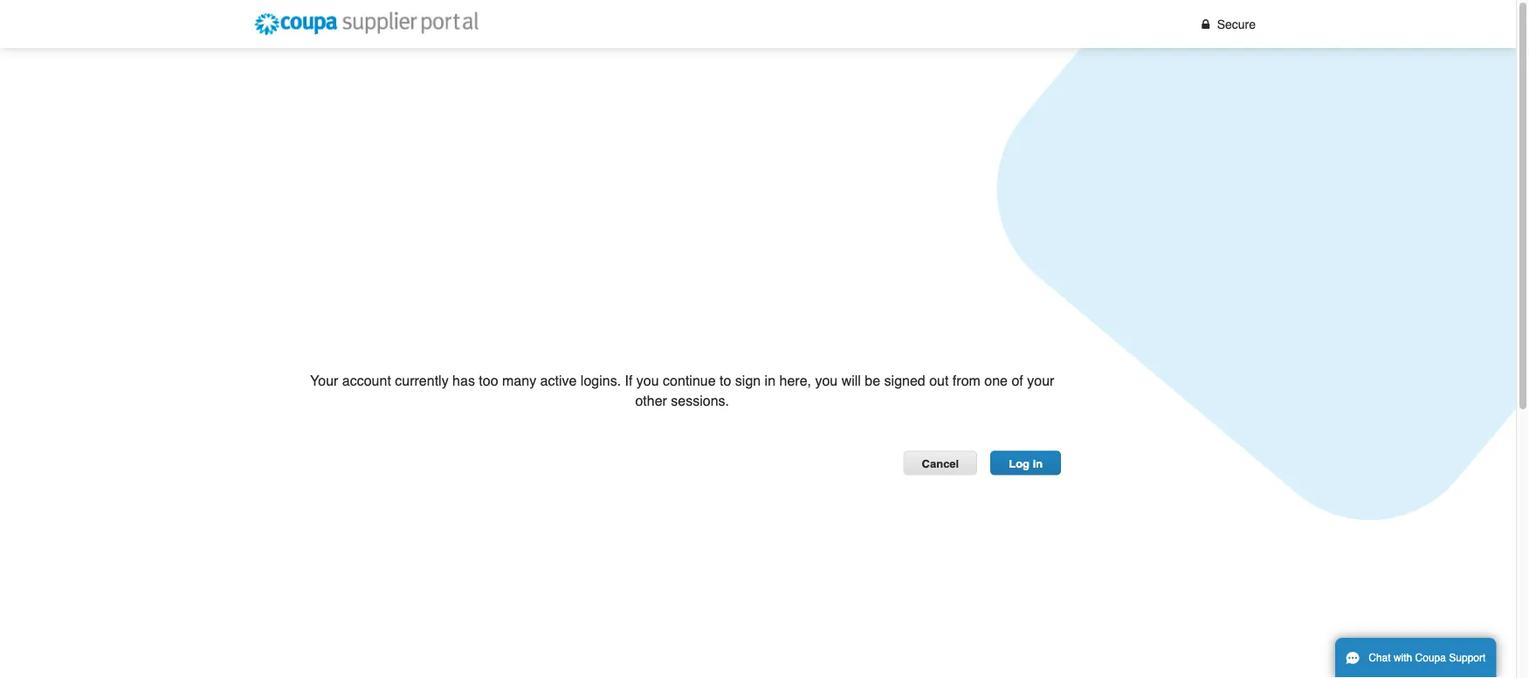 Task type: vqa. For each thing, say whether or not it's contained in the screenshot.
Cancel link
yes



Task type: locate. For each thing, give the bounding box(es) containing it.
1 horizontal spatial in
[[1033, 457, 1043, 470]]

1 you from the left
[[637, 373, 659, 389]]

chat
[[1369, 652, 1391, 665]]

0 vertical spatial in
[[765, 373, 776, 389]]

1 horizontal spatial you
[[815, 373, 838, 389]]

coupa supplier portal image
[[246, 5, 486, 43]]

you
[[637, 373, 659, 389], [815, 373, 838, 389]]

sign
[[735, 373, 761, 389]]

signed
[[884, 373, 926, 389]]

cancel
[[922, 458, 959, 471]]

you right the if
[[637, 373, 659, 389]]

log in
[[1009, 457, 1043, 470]]

you left will
[[815, 373, 838, 389]]

has
[[452, 373, 475, 389]]

secure
[[1217, 17, 1256, 31]]

sessions.
[[671, 393, 729, 409]]

2 you from the left
[[815, 373, 838, 389]]

if
[[625, 373, 633, 389]]

0 horizontal spatial in
[[765, 373, 776, 389]]

0 horizontal spatial you
[[637, 373, 659, 389]]

will
[[842, 373, 861, 389]]

other
[[635, 393, 667, 409]]

active
[[540, 373, 577, 389]]

support
[[1449, 652, 1486, 665]]

with
[[1394, 652, 1412, 665]]

1 vertical spatial in
[[1033, 457, 1043, 470]]

your account currently has too many active logins. if you continue to sign in here, you will be signed out from one of your other sessions.
[[310, 373, 1054, 409]]

in right sign
[[765, 373, 776, 389]]

in
[[765, 373, 776, 389], [1033, 457, 1043, 470]]

in right log
[[1033, 457, 1043, 470]]

cancel link
[[904, 451, 977, 476]]

log
[[1009, 457, 1030, 470]]

here,
[[779, 373, 811, 389]]



Task type: describe. For each thing, give the bounding box(es) containing it.
too
[[479, 373, 498, 389]]

continue
[[663, 373, 716, 389]]

chat with coupa support button
[[1335, 638, 1496, 679]]

out
[[929, 373, 949, 389]]

of
[[1012, 373, 1023, 389]]

your
[[1027, 373, 1054, 389]]

coupa
[[1415, 652, 1446, 665]]

be
[[865, 373, 880, 389]]

currently
[[395, 373, 449, 389]]

in inside your account currently has too many active logins. if you continue to sign in here, you will be signed out from one of your other sessions.
[[765, 373, 776, 389]]

log in button
[[991, 451, 1061, 476]]

from
[[953, 373, 981, 389]]

account
[[342, 373, 391, 389]]

logins.
[[581, 373, 621, 389]]

many
[[502, 373, 536, 389]]

fw image
[[1198, 18, 1214, 30]]

to
[[720, 373, 731, 389]]

your
[[310, 373, 338, 389]]

in inside button
[[1033, 457, 1043, 470]]

chat with coupa support
[[1369, 652, 1486, 665]]

one
[[985, 373, 1008, 389]]



